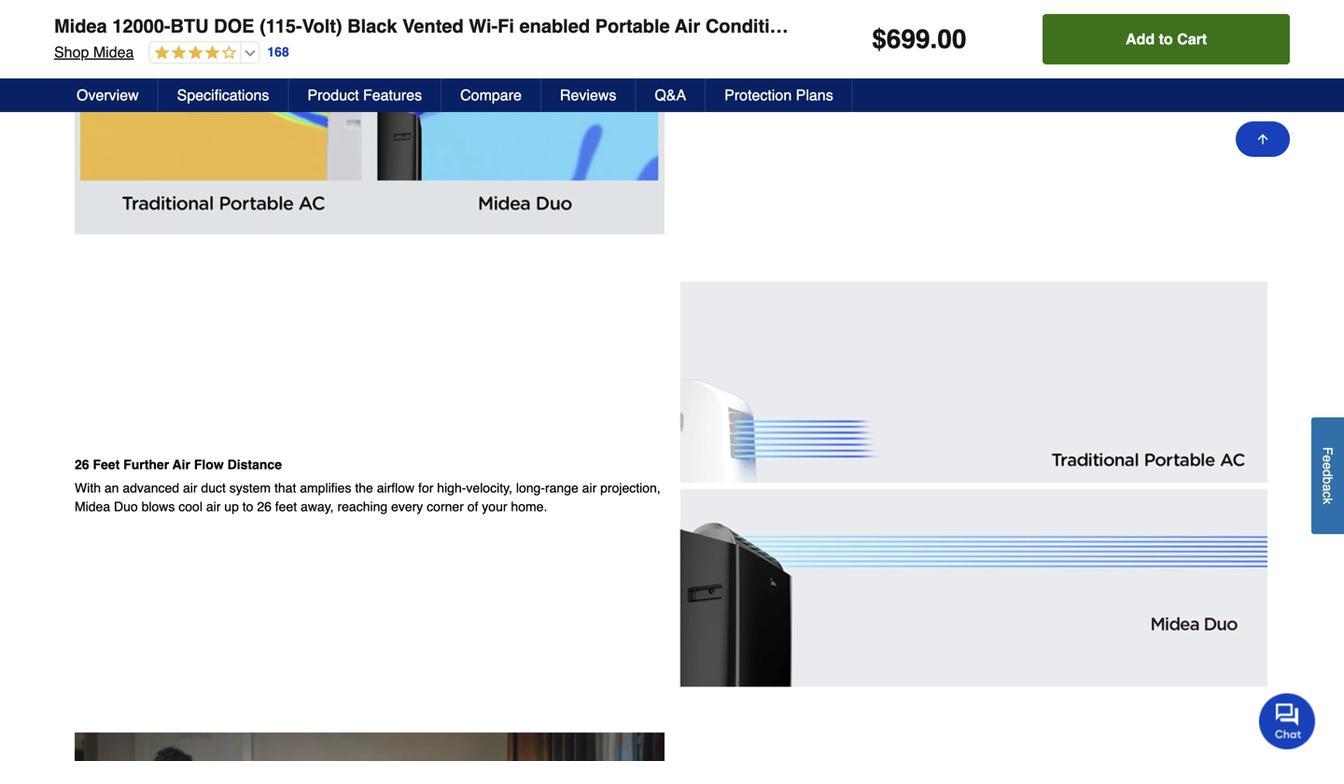 Task type: locate. For each thing, give the bounding box(es) containing it.
1 horizontal spatial a
[[1321, 484, 1336, 491]]

699
[[887, 24, 931, 54]]

further
[[123, 457, 169, 472]]

e
[[1321, 455, 1336, 462], [1321, 462, 1336, 469]]

b
[[1321, 477, 1336, 484]]

room
[[1069, 33, 1098, 48]]

duct
[[1013, 15, 1038, 30], [201, 481, 226, 496]]

k
[[1321, 498, 1336, 504]]

duct inside empowered by the duo hose design and an optimized air duct system, midea duo can lock and maximize cooling indoors. now you can enjoy a 2x stronger whole-room cooling experience like never before.
[[1013, 15, 1038, 30]]

can
[[1157, 15, 1178, 30], [888, 33, 909, 48]]

an up enjoy
[[918, 15, 932, 30]]

midea down 12000- in the left top of the page
[[93, 43, 134, 61]]

0 vertical spatial air
[[675, 15, 701, 37]]

never
[[680, 51, 713, 66]]

blows
[[142, 499, 175, 514]]

0 horizontal spatial can
[[888, 33, 909, 48]]

can right $
[[888, 33, 909, 48]]

empowered
[[680, 15, 750, 30]]

1 horizontal spatial cooling
[[1102, 33, 1143, 48]]

and
[[892, 15, 914, 30], [1209, 15, 1231, 30], [922, 15, 955, 37]]

a left 2x
[[948, 33, 955, 48]]

midea
[[1090, 15, 1126, 30], [54, 15, 107, 37], [93, 43, 134, 61], [75, 499, 110, 514]]

volt)
[[302, 15, 342, 37]]

duo down advanced
[[114, 499, 138, 514]]

air
[[995, 15, 1010, 30], [183, 481, 198, 496], [582, 481, 597, 496], [206, 499, 221, 514]]

0 vertical spatial duo
[[1130, 15, 1154, 30]]

to
[[1159, 30, 1174, 48], [243, 499, 253, 514]]

1 horizontal spatial to
[[1159, 30, 1174, 48]]

air inside empowered by the duo hose design and an optimized air duct system, midea duo can lock and maximize cooling indoors. now you can enjoy a 2x stronger whole-room cooling experience like never before.
[[995, 15, 1010, 30]]

0 horizontal spatial a
[[948, 33, 955, 48]]

f
[[1321, 447, 1336, 455]]

indoors.
[[784, 33, 830, 48]]

26
[[75, 457, 89, 472], [257, 499, 272, 514]]

reaching
[[338, 499, 388, 514]]

you
[[864, 33, 885, 48]]

air left flow
[[173, 457, 190, 472]]

air up the never
[[675, 15, 701, 37]]

0 vertical spatial a
[[948, 33, 955, 48]]

26 left feet
[[257, 499, 272, 514]]

long-
[[516, 481, 545, 496]]

1 horizontal spatial and
[[922, 15, 955, 37]]

1 vertical spatial can
[[888, 33, 909, 48]]

of
[[468, 499, 479, 514]]

2 horizontal spatial and
[[1209, 15, 1231, 30]]

air inside 26 feet further air flow distance with an advanced air duct system that amplifies the airflow for high-velocity, long-range air projection, midea duo blows cool air up to 26 feet away, reaching every corner of your home.
[[173, 457, 190, 472]]

airflow
[[377, 481, 415, 496]]

1 vertical spatial the
[[355, 481, 373, 496]]

duct down flow
[[201, 481, 226, 496]]

12000-
[[112, 15, 170, 37]]

a up k
[[1321, 484, 1336, 491]]

1 horizontal spatial air
[[675, 15, 701, 37]]

an inside empowered by the duo hose design and an optimized air duct system, midea duo can lock and maximize cooling indoors. now you can enjoy a 2x stronger whole-room cooling experience like never before.
[[918, 15, 932, 30]]

cooling down by
[[739, 33, 780, 48]]

an inside 26 feet further air flow distance with an advanced air duct system that amplifies the airflow for high-velocity, long-range air projection, midea duo blows cool air up to 26 feet away, reaching every corner of your home.
[[104, 481, 119, 496]]

an for advanced
[[104, 481, 119, 496]]

distance
[[228, 457, 282, 472]]

enabled
[[520, 15, 590, 37]]

cools
[[1034, 15, 1086, 37]]

shop midea
[[54, 43, 134, 61]]

to inside 26 feet further air flow distance with an advanced air duct system that amplifies the airflow for high-velocity, long-range air projection, midea duo blows cool air up to 26 feet away, reaching every corner of your home.
[[243, 499, 253, 514]]

doe
[[214, 15, 254, 37]]

1 vertical spatial a
[[1321, 484, 1336, 491]]

duo inside 26 feet further air flow distance with an advanced air duct system that amplifies the airflow for high-velocity, long-range air projection, midea duo blows cool air up to 26 feet away, reaching every corner of your home.
[[114, 499, 138, 514]]

cart
[[1178, 30, 1208, 48]]

an for optimized
[[918, 15, 932, 30]]

e up d
[[1321, 455, 1336, 462]]

1 horizontal spatial an
[[918, 15, 932, 30]]

1 vertical spatial 26
[[257, 499, 272, 514]]

midea inside 26 feet further air flow distance with an advanced air duct system that amplifies the airflow for high-velocity, long-range air projection, midea duo blows cool air up to 26 feet away, reaching every corner of your home.
[[75, 499, 110, 514]]

2 e from the top
[[1321, 462, 1336, 469]]

specifications button
[[158, 78, 289, 112]]

$ 699 . 00
[[872, 24, 967, 54]]

1 horizontal spatial duct
[[1013, 15, 1038, 30]]

midea down the with
[[75, 499, 110, 514]]

550-
[[1091, 15, 1128, 37]]

.
[[931, 24, 938, 54]]

0 horizontal spatial duct
[[201, 481, 226, 496]]

home.
[[511, 499, 548, 514]]

0 horizontal spatial an
[[104, 481, 119, 496]]

duct up stronger
[[1013, 15, 1038, 30]]

chat invite button image
[[1260, 692, 1317, 749]]

to right add
[[1159, 30, 1174, 48]]

c
[[1321, 491, 1336, 498]]

midea inside empowered by the duo hose design and an optimized air duct system, midea duo can lock and maximize cooling indoors. now you can enjoy a 2x stronger whole-room cooling experience like never before.
[[1090, 15, 1126, 30]]

the up reaching
[[355, 481, 373, 496]]

add to cart button
[[1043, 14, 1291, 64]]

air right range
[[582, 481, 597, 496]]

0 horizontal spatial to
[[243, 499, 253, 514]]

f e e d b a c k button
[[1312, 417, 1345, 534]]

0 vertical spatial to
[[1159, 30, 1174, 48]]

e up "b"
[[1321, 462, 1336, 469]]

an
[[918, 15, 932, 30], [104, 481, 119, 496]]

0 vertical spatial duct
[[1013, 15, 1038, 30]]

0 vertical spatial the
[[771, 15, 789, 30]]

that
[[275, 481, 296, 496]]

away,
[[301, 499, 334, 514]]

a
[[948, 33, 955, 48], [1321, 484, 1336, 491]]

reviews
[[560, 86, 617, 104]]

duct for whole-
[[1013, 15, 1038, 30]]

duct inside 26 feet further air flow distance with an advanced air duct system that amplifies the airflow for high-velocity, long-range air projection, midea duo blows cool air up to 26 feet away, reaching every corner of your home.
[[201, 481, 226, 496]]

the inside 26 feet further air flow distance with an advanced air duct system that amplifies the airflow for high-velocity, long-range air projection, midea duo blows cool air up to 26 feet away, reaching every corner of your home.
[[355, 481, 373, 496]]

air up stronger
[[995, 15, 1010, 30]]

cool
[[179, 499, 203, 514]]

for
[[418, 481, 434, 496]]

0 horizontal spatial cooling
[[739, 33, 780, 48]]

sq
[[1128, 15, 1150, 37]]

duo up add
[[1130, 15, 1154, 30]]

1 vertical spatial duct
[[201, 481, 226, 496]]

the right by
[[771, 15, 789, 30]]

0 vertical spatial can
[[1157, 15, 1178, 30]]

0 horizontal spatial 26
[[75, 457, 89, 472]]

arrow up image
[[1256, 132, 1271, 147]]

an right the with
[[104, 481, 119, 496]]

1 horizontal spatial duo
[[1130, 15, 1154, 30]]

q&a button
[[636, 78, 706, 112]]

(115-
[[260, 15, 302, 37]]

1 vertical spatial duo
[[114, 499, 138, 514]]

product features button
[[289, 78, 442, 112]]

1 horizontal spatial can
[[1157, 15, 1178, 30]]

midea up room
[[1090, 15, 1126, 30]]

duo inside empowered by the duo hose design and an optimized air duct system, midea duo can lock and maximize cooling indoors. now you can enjoy a 2x stronger whole-room cooling experience like never before.
[[1130, 15, 1154, 30]]

the
[[771, 15, 789, 30], [355, 481, 373, 496]]

specifications
[[177, 86, 269, 104]]

add to cart
[[1126, 30, 1208, 48]]

1 horizontal spatial the
[[771, 15, 789, 30]]

air
[[675, 15, 701, 37], [173, 457, 190, 472]]

0 horizontal spatial air
[[173, 457, 190, 472]]

0 horizontal spatial the
[[355, 481, 373, 496]]

to right the up
[[243, 499, 253, 514]]

cooling
[[739, 33, 780, 48], [1102, 33, 1143, 48]]

1 vertical spatial an
[[104, 481, 119, 496]]

0 vertical spatial an
[[918, 15, 932, 30]]

corner
[[427, 499, 464, 514]]

0 horizontal spatial duo
[[114, 499, 138, 514]]

can up "add to cart"
[[1157, 15, 1178, 30]]

1 horizontal spatial 26
[[257, 499, 272, 514]]

and for you
[[1209, 15, 1231, 30]]

cooling right room
[[1102, 33, 1143, 48]]

26 up the with
[[75, 457, 89, 472]]

1 vertical spatial to
[[243, 499, 253, 514]]

1 vertical spatial air
[[173, 457, 190, 472]]



Task type: vqa. For each thing, say whether or not it's contained in the screenshot.
Fans
no



Task type: describe. For each thing, give the bounding box(es) containing it.
a inside button
[[1321, 484, 1336, 491]]

1 e from the top
[[1321, 455, 1336, 462]]

flow
[[194, 457, 224, 472]]

design
[[850, 15, 888, 30]]

empowered by the duo hose design and an optimized air duct system, midea duo can lock and maximize cooling indoors. now you can enjoy a 2x stronger whole-room cooling experience like never before.
[[680, 15, 1234, 66]]

add
[[1126, 30, 1155, 48]]

with
[[816, 15, 853, 37]]

heater
[[858, 15, 916, 37]]

by
[[753, 15, 767, 30]]

0 horizontal spatial and
[[892, 15, 914, 30]]

portable
[[595, 15, 670, 37]]

midea 12000-btu doe (115-volt) black vented wi-fi enabled portable air conditioner with heater and remote cools 550-sq ft
[[54, 15, 1168, 37]]

q&a
[[655, 86, 687, 104]]

every
[[391, 499, 423, 514]]

midea up shop
[[54, 15, 107, 37]]

feet
[[275, 499, 297, 514]]

26 feet further air flow distance with an advanced air duct system that amplifies the airflow for high-velocity, long-range air projection, midea duo blows cool air up to 26 feet away, reaching every corner of your home.
[[75, 457, 661, 514]]

overview button
[[58, 78, 158, 112]]

overview
[[77, 86, 139, 104]]

hose
[[818, 15, 846, 30]]

168
[[267, 45, 289, 59]]

protection
[[725, 86, 792, 104]]

2 cooling from the left
[[1102, 33, 1143, 48]]

advanced
[[123, 481, 179, 496]]

feet
[[93, 457, 120, 472]]

air left the up
[[206, 499, 221, 514]]

fi
[[498, 15, 514, 37]]

maximize
[[680, 33, 735, 48]]

$
[[872, 24, 887, 54]]

enjoy
[[913, 33, 944, 48]]

d
[[1321, 469, 1336, 477]]

duo
[[792, 15, 814, 30]]

f e e d b a c k
[[1321, 447, 1336, 504]]

high-
[[437, 481, 466, 496]]

product
[[308, 86, 359, 104]]

range
[[545, 481, 579, 496]]

duct for air
[[201, 481, 226, 496]]

a inside empowered by the duo hose design and an optimized air duct system, midea duo can lock and maximize cooling indoors. now you can enjoy a 2x stronger whole-room cooling experience like never before.
[[948, 33, 955, 48]]

like
[[1215, 33, 1234, 48]]

compare button
[[442, 78, 542, 112]]

air up 'cool'
[[183, 481, 198, 496]]

experience
[[1147, 33, 1211, 48]]

your
[[482, 499, 508, 514]]

1 cooling from the left
[[739, 33, 780, 48]]

ft
[[1155, 15, 1168, 37]]

product features
[[308, 86, 422, 104]]

velocity,
[[466, 481, 513, 496]]

2x
[[959, 33, 975, 48]]

lock
[[1182, 15, 1205, 30]]

btu
[[170, 15, 209, 37]]

reviews button
[[542, 78, 636, 112]]

with
[[75, 481, 101, 496]]

before.
[[716, 51, 757, 66]]

0 vertical spatial 26
[[75, 457, 89, 472]]

features
[[363, 86, 422, 104]]

stronger
[[978, 33, 1026, 48]]

00
[[938, 24, 967, 54]]

conditioner
[[706, 15, 811, 37]]

whole-
[[1030, 33, 1069, 48]]

protection plans button
[[706, 78, 853, 112]]

optimized
[[936, 15, 992, 30]]

vented
[[403, 15, 464, 37]]

compare
[[461, 86, 522, 104]]

projection,
[[601, 481, 661, 496]]

amplifies
[[300, 481, 352, 496]]

up
[[224, 499, 239, 514]]

the inside empowered by the duo hose design and an optimized air duct system, midea duo can lock and maximize cooling indoors. now you can enjoy a 2x stronger whole-room cooling experience like never before.
[[771, 15, 789, 30]]

and for ft
[[922, 15, 955, 37]]

system
[[229, 481, 271, 496]]

system,
[[1042, 15, 1087, 30]]

now
[[834, 33, 860, 48]]

wi-
[[469, 15, 498, 37]]

plans
[[796, 86, 834, 104]]

to inside add to cart button
[[1159, 30, 1174, 48]]

4 stars image
[[150, 45, 237, 62]]

protection plans
[[725, 86, 834, 104]]



